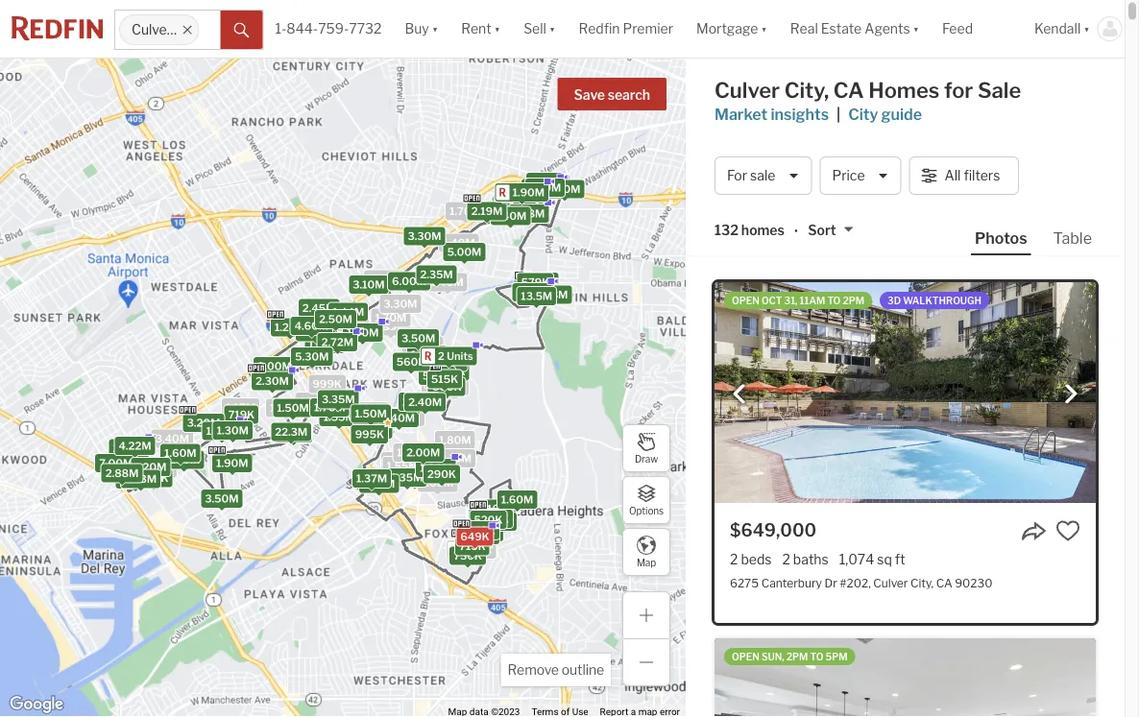 Task type: vqa. For each thing, say whether or not it's contained in the screenshot.
44th Street Parklet Park • 0.3 miles
no



Task type: describe. For each thing, give the bounding box(es) containing it.
units up 739k
[[469, 529, 496, 542]]

1.40m up 579k
[[495, 210, 527, 222]]

photo of 11333 braddock dr, culver city, ca 90230 image
[[715, 639, 1096, 718]]

filters
[[964, 167, 1000, 184]]

remove
[[508, 662, 559, 679]]

table
[[1053, 229, 1092, 247]]

789k
[[431, 368, 459, 381]]

favorite button image
[[1056, 519, 1081, 544]]

feed
[[942, 21, 973, 37]]

save search button
[[558, 78, 667, 110]]

1.80m up 290k
[[439, 434, 471, 447]]

0 horizontal spatial 1.30m
[[217, 425, 249, 437]]

579k
[[521, 276, 550, 289]]

7732
[[349, 21, 382, 37]]

999k
[[313, 378, 342, 391]]

1.55m down the 3 units
[[309, 338, 340, 351]]

2 vertical spatial 1.25m
[[357, 424, 389, 436]]

2 horizontal spatial culver
[[873, 576, 908, 590]]

1.50m up 995k
[[355, 408, 387, 420]]

real
[[790, 21, 818, 37]]

1.80m up '22.3m' in the bottom left of the page
[[270, 402, 302, 415]]

3
[[292, 322, 298, 334]]

▾ for kendall ▾
[[1084, 21, 1090, 37]]

for
[[944, 77, 973, 103]]

for sale
[[727, 167, 776, 184]]

715k
[[459, 541, 486, 553]]

1 horizontal spatial 1.05m
[[422, 477, 454, 489]]

995k
[[355, 428, 384, 441]]

rent ▾ button
[[450, 0, 512, 58]]

1.20m down 4.22m
[[135, 461, 167, 474]]

1.90m up 1.68m
[[513, 186, 545, 199]]

5.00m
[[447, 246, 482, 259]]

map region
[[0, 0, 702, 718]]

3.20m
[[187, 417, 220, 430]]

90230
[[955, 576, 993, 590]]

mortgage ▾ button
[[696, 0, 767, 58]]

1 horizontal spatial 2.30m
[[406, 339, 439, 352]]

redfin premier
[[579, 21, 673, 37]]

0 horizontal spatial 3.00m
[[258, 360, 292, 373]]

1.90m up 789k
[[411, 349, 443, 361]]

for
[[727, 167, 747, 184]]

495k
[[434, 356, 463, 368]]

805k
[[477, 512, 507, 525]]

1.50m up 579k
[[502, 206, 534, 218]]

2 baths
[[782, 552, 829, 568]]

units up 789k
[[447, 350, 473, 362]]

0 vertical spatial 1.05m
[[385, 455, 417, 468]]

3 units
[[292, 322, 327, 334]]

0 horizontal spatial 2pm
[[786, 651, 808, 663]]

culver city
[[132, 21, 200, 38]]

2 units down 646k
[[478, 516, 513, 528]]

2.40m
[[408, 396, 442, 409]]

2 units up 789k
[[438, 350, 473, 362]]

515k
[[431, 373, 458, 386]]

feed button
[[931, 0, 1023, 58]]

1.90m down '2.00m'
[[420, 462, 452, 475]]

buy ▾
[[405, 21, 438, 37]]

draw button
[[622, 425, 670, 473]]

oct
[[762, 295, 782, 306]]

1.50m up 560k
[[375, 320, 407, 333]]

open oct 31, 11am to 2pm
[[732, 295, 865, 306]]

for sale button
[[715, 157, 812, 195]]

1-844-759-7732
[[275, 21, 382, 37]]

13.5m
[[521, 290, 553, 303]]

▾ for rent ▾
[[494, 21, 501, 37]]

2.35m
[[420, 268, 453, 281]]

rent ▾ button
[[461, 0, 501, 58]]

all filters
[[945, 167, 1000, 184]]

2 units up 739k
[[460, 529, 496, 542]]

map button
[[622, 528, 670, 576]]

6275 canterbury dr #202, culver city, ca 90230
[[730, 576, 993, 590]]

1.90m down 1.44m
[[347, 327, 379, 339]]

market insights link
[[686, 103, 829, 126]]

0 vertical spatial 3.50m
[[402, 332, 435, 345]]

1.80m up 579k
[[490, 205, 523, 218]]

685k
[[139, 472, 168, 485]]

ca inside the culver city, ca homes for sale market insights | city guide
[[834, 77, 864, 103]]

1.55m down '2.00m'
[[387, 460, 418, 472]]

walkthrough
[[903, 295, 982, 306]]

4.22m
[[119, 440, 151, 452]]

city guide link
[[848, 103, 926, 126]]

real estate agents ▾
[[790, 21, 919, 37]]

5.30m
[[295, 351, 329, 363]]

1.75m
[[389, 411, 420, 423]]

mortgage ▾
[[696, 21, 767, 37]]

|
[[837, 105, 841, 123]]

favorite button checkbox
[[1056, 519, 1081, 544]]

0 vertical spatial city
[[175, 21, 200, 38]]

2 left beds
[[730, 552, 738, 568]]

canterbury
[[761, 576, 822, 590]]

0 horizontal spatial 3.50m
[[205, 493, 239, 505]]

0 horizontal spatial 3.10m
[[353, 279, 385, 291]]

buy
[[405, 21, 429, 37]]

▾ for buy ▾
[[432, 21, 438, 37]]

1 horizontal spatial 3.10m
[[516, 286, 548, 299]]

1 vertical spatial 3.30m
[[384, 298, 417, 310]]

homes
[[741, 222, 785, 239]]

2 units up 640k
[[473, 506, 509, 519]]

2 beds
[[730, 552, 772, 568]]

875k
[[523, 282, 551, 295]]

1.40m up 2.35m in the top of the page
[[443, 237, 475, 249]]

1 vertical spatial 559k
[[423, 370, 452, 382]]

$649,000
[[730, 520, 817, 541]]

remove outline button
[[501, 654, 611, 687]]

sale
[[750, 167, 776, 184]]

2 vertical spatial 1.60m
[[501, 494, 533, 506]]

rent ▾
[[461, 21, 501, 37]]

1 horizontal spatial 1.35m
[[391, 472, 423, 484]]

2.75m
[[113, 442, 145, 455]]

table button
[[1049, 228, 1096, 254]]

1 horizontal spatial 1.30m
[[526, 182, 558, 194]]

1.55m down 3.35m
[[323, 411, 355, 424]]

1-
[[275, 21, 287, 37]]

baths
[[793, 552, 829, 568]]

1.80m down 3.40m
[[168, 454, 200, 466]]

5 ▾ from the left
[[913, 21, 919, 37]]

sell ▾ button
[[524, 0, 556, 58]]

500k
[[436, 380, 465, 393]]

•
[[794, 223, 798, 240]]

2 down 646k
[[478, 516, 484, 528]]

google image
[[5, 693, 68, 718]]

culver for city,
[[715, 77, 780, 103]]

2 up 739k
[[460, 529, 467, 542]]



Task type: locate. For each thing, give the bounding box(es) containing it.
open left oct
[[732, 295, 760, 306]]

1.25m up 1.68m
[[535, 177, 566, 190]]

▾ right kendall
[[1084, 21, 1090, 37]]

1 vertical spatial 2.30m
[[256, 375, 289, 388]]

photo of 6275 canterbury dr #202, culver city, ca 90230 image
[[715, 282, 1096, 504]]

6 ▾ from the left
[[1084, 21, 1090, 37]]

options button
[[622, 476, 670, 524]]

▾ right sell
[[549, 21, 556, 37]]

1.60m
[[529, 182, 561, 194], [164, 447, 197, 460], [501, 494, 533, 506]]

1.40m left 2.35m in the top of the page
[[368, 273, 400, 286]]

next button image
[[1061, 384, 1081, 404]]

price button
[[820, 157, 902, 195]]

1.90m down 1.87m
[[216, 457, 248, 470]]

units down 646k
[[487, 516, 513, 528]]

1.55m
[[511, 208, 542, 220], [309, 338, 340, 351], [323, 411, 355, 424], [397, 447, 429, 459], [387, 460, 418, 472]]

open left sun,
[[732, 651, 760, 663]]

1 horizontal spatial ca
[[936, 576, 953, 590]]

1 vertical spatial 1.30m
[[217, 425, 249, 437]]

culver
[[132, 21, 172, 38], [715, 77, 780, 103], [873, 576, 908, 590]]

0 vertical spatial culver
[[132, 21, 172, 38]]

sell ▾
[[524, 21, 556, 37]]

1.60m up 805k
[[501, 494, 533, 506]]

1.55m up 290k
[[397, 447, 429, 459]]

0 horizontal spatial 1.35m
[[299, 396, 331, 408]]

1.24m
[[275, 321, 306, 334]]

2 units up 715k
[[464, 526, 499, 539]]

1.15m up 1.87m
[[226, 401, 256, 414]]

market
[[715, 105, 768, 123]]

1 vertical spatial to
[[810, 651, 824, 663]]

2.72m
[[321, 336, 354, 349]]

2 open from the top
[[732, 651, 760, 663]]

1 horizontal spatial 2pm
[[843, 295, 865, 306]]

guide
[[881, 105, 922, 123]]

city, up insights
[[784, 77, 829, 103]]

1.15m up 290k
[[442, 453, 472, 465]]

1.15m
[[226, 401, 256, 414], [442, 453, 472, 465]]

2.30m up 560k
[[406, 339, 439, 352]]

1.50m up '22.3m' in the bottom left of the page
[[277, 402, 309, 415]]

beds
[[741, 552, 772, 568]]

1.20m down 7.00m
[[120, 473, 151, 486]]

1.25m up 995k
[[354, 405, 385, 418]]

options
[[629, 505, 664, 517]]

2.00m
[[406, 447, 440, 459]]

3.30m down 6.00m
[[384, 298, 417, 310]]

culver up market
[[715, 77, 780, 103]]

844-
[[287, 21, 318, 37]]

1,074 sq ft
[[839, 552, 905, 568]]

0 horizontal spatial to
[[810, 651, 824, 663]]

0 horizontal spatial 559k
[[423, 370, 452, 382]]

agents
[[865, 21, 910, 37]]

1.40m down 5.00m
[[431, 276, 464, 289]]

559k up the 780k
[[423, 370, 452, 382]]

city inside the culver city, ca homes for sale market insights | city guide
[[848, 105, 878, 123]]

2 up 640k
[[473, 506, 480, 519]]

1 vertical spatial open
[[732, 651, 760, 663]]

1.35m
[[299, 396, 331, 408], [391, 472, 423, 484]]

sell
[[524, 21, 546, 37]]

redfin premier button
[[567, 0, 685, 58]]

0 horizontal spatial culver
[[132, 21, 172, 38]]

to right 11am
[[827, 295, 841, 306]]

0 vertical spatial 1.60m
[[529, 182, 561, 194]]

2pm left 3d
[[843, 295, 865, 306]]

1 vertical spatial 3.50m
[[205, 493, 239, 505]]

1.25m up the 1.37m
[[357, 424, 389, 436]]

sale
[[978, 77, 1021, 103]]

2.45m
[[302, 302, 336, 314]]

all filters button
[[909, 157, 1019, 195]]

1.05m up 1.45m
[[385, 455, 417, 468]]

1.30m down the 719k
[[217, 425, 249, 437]]

1 horizontal spatial 559k
[[526, 276, 555, 288]]

22.3m
[[275, 426, 308, 438]]

city right |
[[848, 105, 878, 123]]

city left submit search 'icon'
[[175, 21, 200, 38]]

draw
[[635, 454, 658, 465]]

0 vertical spatial 2.30m
[[406, 339, 439, 352]]

sell ▾ button
[[512, 0, 567, 58]]

▾ right buy on the left of page
[[432, 21, 438, 37]]

2 up 789k
[[438, 350, 445, 362]]

ca up |
[[834, 77, 864, 103]]

1 horizontal spatial culver
[[715, 77, 780, 103]]

0 vertical spatial 2pm
[[843, 295, 865, 306]]

0 horizontal spatial ca
[[834, 77, 864, 103]]

1.50m
[[502, 206, 534, 218], [375, 320, 407, 333], [277, 402, 309, 415], [355, 408, 387, 420], [135, 462, 167, 475]]

0 vertical spatial 1.30m
[[526, 182, 558, 194]]

to left 5pm
[[810, 651, 824, 663]]

culver left remove culver city icon on the top left of page
[[132, 21, 172, 38]]

1 horizontal spatial city
[[848, 105, 878, 123]]

search
[[608, 87, 650, 103]]

▾ right rent
[[494, 21, 501, 37]]

2 ▾ from the left
[[494, 21, 501, 37]]

1.03m
[[536, 289, 568, 301]]

3.00m left 5.30m
[[258, 360, 292, 373]]

1.10m
[[278, 427, 308, 440]]

city, inside the culver city, ca homes for sale market insights | city guide
[[784, 77, 829, 103]]

3 ▾ from the left
[[549, 21, 556, 37]]

3.50m up 560k
[[402, 332, 435, 345]]

0 vertical spatial 3.30m
[[408, 230, 441, 243]]

▾ right agents
[[913, 21, 919, 37]]

3d walkthrough
[[888, 295, 982, 306]]

0 vertical spatial open
[[732, 295, 760, 306]]

290k
[[427, 468, 456, 481]]

1.30m up 1.68m
[[526, 182, 558, 194]]

1.30m
[[526, 182, 558, 194], [217, 425, 249, 437]]

premier
[[623, 21, 673, 37]]

1.35m down 999k
[[299, 396, 331, 408]]

1 vertical spatial 1.60m
[[164, 447, 197, 460]]

0 vertical spatial 1.15m
[[226, 401, 256, 414]]

photos
[[975, 229, 1027, 247]]

2pm right sun,
[[786, 651, 808, 663]]

▾ right mortgage
[[761, 21, 767, 37]]

1.20m
[[135, 461, 167, 474], [120, 473, 151, 486]]

sun,
[[762, 651, 784, 663]]

outline
[[562, 662, 604, 679]]

1 horizontal spatial 3.50m
[[402, 332, 435, 345]]

649k
[[530, 176, 559, 188], [530, 176, 559, 188], [436, 365, 465, 378], [434, 373, 464, 385], [480, 513, 509, 525], [460, 531, 490, 543]]

1.60m up 1.68m
[[529, 182, 561, 194]]

None search field
[[199, 11, 220, 49]]

1 horizontal spatial to
[[827, 295, 841, 306]]

759-
[[318, 21, 349, 37]]

3.50m
[[402, 332, 435, 345], [205, 493, 239, 505]]

▾ for sell ▾
[[549, 21, 556, 37]]

132
[[715, 222, 739, 239]]

0 horizontal spatial 1.15m
[[226, 401, 256, 414]]

1 vertical spatial culver
[[715, 77, 780, 103]]

real estate agents ▾ link
[[790, 0, 919, 58]]

0 vertical spatial 1.35m
[[299, 396, 331, 408]]

780k
[[425, 384, 454, 396]]

kendall
[[1035, 21, 1081, 37]]

homes
[[869, 77, 940, 103]]

ft
[[895, 552, 905, 568]]

132 homes •
[[715, 222, 798, 240]]

city
[[175, 21, 200, 38], [848, 105, 878, 123]]

1,074
[[839, 552, 874, 568]]

1 horizontal spatial 3.00m
[[501, 206, 535, 219]]

culver down sq
[[873, 576, 908, 590]]

1 horizontal spatial city,
[[911, 576, 934, 590]]

units down 805k
[[473, 526, 499, 539]]

1.35m down '2.00m'
[[391, 472, 423, 484]]

remove culver city image
[[181, 24, 193, 36]]

1 vertical spatial 2pm
[[786, 651, 808, 663]]

0 vertical spatial 559k
[[526, 276, 555, 288]]

culver inside the culver city, ca homes for sale market insights | city guide
[[715, 77, 780, 103]]

0 vertical spatial 1.25m
[[535, 177, 566, 190]]

0 vertical spatial 3.00m
[[501, 206, 535, 219]]

646k
[[478, 503, 507, 515]]

2 units
[[438, 350, 473, 362], [473, 506, 509, 519], [478, 516, 513, 528], [464, 526, 499, 539], [460, 529, 496, 542]]

units up 640k
[[482, 506, 509, 519]]

price
[[832, 167, 865, 184]]

open for open sun, 2pm to 5pm
[[732, 651, 760, 663]]

dr
[[825, 576, 837, 590]]

2 vertical spatial culver
[[873, 576, 908, 590]]

3.30m up 2.35m in the top of the page
[[408, 230, 441, 243]]

1 vertical spatial 1.05m
[[422, 477, 454, 489]]

culver for city
[[132, 21, 172, 38]]

1 vertical spatial 1.35m
[[391, 472, 423, 484]]

1 vertical spatial 1.25m
[[354, 405, 385, 418]]

31,
[[784, 295, 798, 306]]

2 up 715k
[[464, 526, 471, 539]]

mortgage
[[696, 21, 758, 37]]

8.98m
[[299, 326, 333, 338]]

1 vertical spatial city,
[[911, 576, 934, 590]]

560k
[[397, 356, 426, 368]]

▾ for mortgage ▾
[[761, 21, 767, 37]]

1 horizontal spatial 1.15m
[[442, 453, 472, 465]]

1 ▾ from the left
[[432, 21, 438, 37]]

1.60m down 3.40m
[[164, 447, 197, 460]]

3.00m up 579k
[[501, 206, 535, 219]]

1 vertical spatial 1.15m
[[442, 453, 472, 465]]

1.40m down 2.85m
[[383, 412, 415, 425]]

1.50m down 4.22m
[[135, 462, 167, 475]]

1 vertical spatial ca
[[936, 576, 953, 590]]

0 horizontal spatial 2.30m
[[256, 375, 289, 388]]

4 ▾ from the left
[[761, 21, 767, 37]]

2.85m
[[402, 396, 436, 408]]

6.00m
[[392, 275, 426, 288]]

0 horizontal spatial 1.05m
[[385, 455, 417, 468]]

730k
[[454, 550, 482, 563]]

city, left 90230
[[911, 576, 934, 590]]

ca left 90230
[[936, 576, 953, 590]]

1.05m down '2.00m'
[[422, 477, 454, 489]]

1 vertical spatial city
[[848, 105, 878, 123]]

submit search image
[[234, 23, 249, 38]]

1.90m
[[513, 186, 545, 199], [347, 327, 379, 339], [411, 349, 443, 361], [216, 457, 248, 470], [420, 462, 452, 475]]

559k up 13.5m
[[526, 276, 555, 288]]

open for open oct 31, 11am to 2pm
[[732, 295, 760, 306]]

1 vertical spatial 3.00m
[[258, 360, 292, 373]]

units right 3 at the top
[[301, 322, 327, 334]]

1.37m
[[356, 473, 387, 485]]

6275
[[730, 576, 759, 590]]

3d
[[888, 295, 901, 306]]

1 open from the top
[[732, 295, 760, 306]]

1.55m right 2.19m in the left of the page
[[511, 208, 542, 220]]

0 horizontal spatial city,
[[784, 77, 829, 103]]

2 up canterbury
[[782, 552, 790, 568]]

sq
[[877, 552, 892, 568]]

sort
[[808, 222, 836, 239]]

3.40m
[[155, 433, 189, 445]]

0 vertical spatial ca
[[834, 77, 864, 103]]

1.87m
[[206, 425, 237, 437]]

2.30m up '22.3m' in the bottom left of the page
[[256, 375, 289, 388]]

3.50m down 1.87m
[[205, 493, 239, 505]]

0 vertical spatial city,
[[784, 77, 829, 103]]

0 horizontal spatial city
[[175, 21, 200, 38]]

previous button image
[[730, 384, 749, 404]]

city,
[[784, 77, 829, 103], [911, 576, 934, 590]]

775k
[[429, 373, 456, 385]]

buy ▾ button
[[405, 0, 438, 58]]

insights
[[771, 105, 829, 123]]

0 vertical spatial to
[[827, 295, 841, 306]]

5pm
[[826, 651, 848, 663]]

2.88m
[[105, 467, 139, 480]]

open sun, 2pm to 5pm
[[732, 651, 848, 663]]



